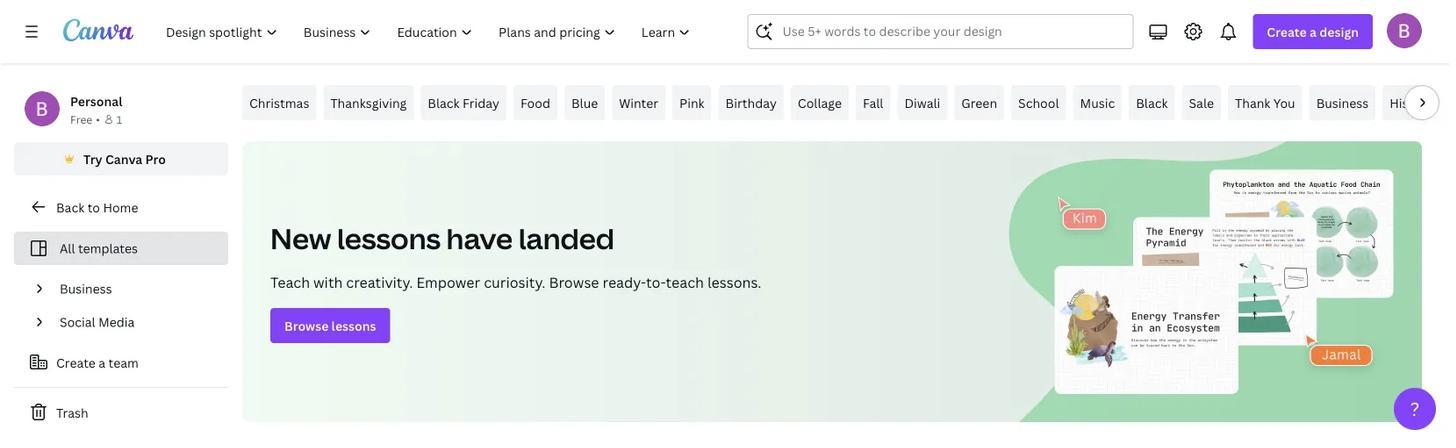 Task type: vqa. For each thing, say whether or not it's contained in the screenshot.
THE GREEN link
yes



Task type: locate. For each thing, give the bounding box(es) containing it.
all templates
[[60, 240, 138, 257]]

0 horizontal spatial browse
[[284, 317, 329, 334]]

new lessons have landed image
[[1001, 141, 1422, 422]]

0 vertical spatial lessons
[[337, 220, 441, 258]]

create for create a design
[[1267, 23, 1307, 40]]

create left design at the right
[[1267, 23, 1307, 40]]

try canva pro
[[83, 151, 166, 167]]

teach
[[666, 273, 704, 292]]

top level navigation element
[[155, 14, 705, 49]]

lessons inside "browse lessons" link
[[332, 317, 376, 334]]

diwali
[[905, 94, 941, 111]]

black left sale link
[[1136, 94, 1168, 111]]

free •
[[70, 112, 100, 126]]

? button
[[1394, 388, 1436, 430]]

browse down teach
[[284, 317, 329, 334]]

1 horizontal spatial a
[[1310, 23, 1317, 40]]

lessons for new
[[337, 220, 441, 258]]

teach
[[270, 273, 310, 292]]

new lessons have landed
[[270, 220, 615, 258]]

business link up media
[[53, 272, 218, 306]]

1 vertical spatial lessons
[[332, 317, 376, 334]]

you
[[1274, 94, 1296, 111]]

create inside dropdown button
[[1267, 23, 1307, 40]]

1 horizontal spatial business link
[[1310, 85, 1376, 120]]

0 horizontal spatial create
[[56, 354, 96, 371]]

0 horizontal spatial a
[[99, 354, 105, 371]]

•
[[96, 112, 100, 126]]

winter link
[[612, 85, 666, 120]]

new
[[270, 220, 331, 258]]

black for black friday
[[428, 94, 460, 111]]

browse
[[549, 273, 599, 292], [284, 317, 329, 334]]

social
[[60, 314, 95, 331]]

trash link
[[14, 395, 228, 430]]

pro
[[145, 151, 166, 167]]

business link
[[1310, 85, 1376, 120], [53, 272, 218, 306]]

music link
[[1073, 85, 1122, 120]]

1 vertical spatial create
[[56, 354, 96, 371]]

personal
[[70, 93, 122, 109]]

black link
[[1129, 85, 1175, 120]]

a left design at the right
[[1310, 23, 1317, 40]]

1 horizontal spatial black
[[1136, 94, 1168, 111]]

a
[[1310, 23, 1317, 40], [99, 354, 105, 371]]

1 vertical spatial a
[[99, 354, 105, 371]]

lessons up creativity.
[[337, 220, 441, 258]]

thanksgiving link
[[323, 85, 414, 120]]

ready-
[[603, 273, 646, 292]]

0 vertical spatial a
[[1310, 23, 1317, 40]]

0 horizontal spatial business
[[60, 281, 112, 297]]

social media
[[60, 314, 135, 331]]

browse down landed
[[549, 273, 599, 292]]

a left the 'team'
[[99, 354, 105, 371]]

lessons
[[337, 220, 441, 258], [332, 317, 376, 334]]

social media link
[[53, 306, 218, 339]]

media
[[98, 314, 135, 331]]

sale link
[[1182, 85, 1221, 120]]

business
[[1317, 94, 1369, 111], [60, 281, 112, 297]]

black inside black link
[[1136, 94, 1168, 111]]

back
[[56, 199, 84, 216]]

to-
[[646, 273, 666, 292]]

create inside button
[[56, 354, 96, 371]]

create
[[1267, 23, 1307, 40], [56, 354, 96, 371]]

black inside the black friday link
[[428, 94, 460, 111]]

2 black from the left
[[1136, 94, 1168, 111]]

1 horizontal spatial business
[[1317, 94, 1369, 111]]

None search field
[[748, 14, 1134, 49]]

0 horizontal spatial black
[[428, 94, 460, 111]]

thank you
[[1235, 94, 1296, 111]]

christmas link
[[242, 85, 316, 120]]

1 horizontal spatial create
[[1267, 23, 1307, 40]]

0 vertical spatial business link
[[1310, 85, 1376, 120]]

lessons for browse
[[332, 317, 376, 334]]

0 horizontal spatial business link
[[53, 272, 218, 306]]

creativity.
[[346, 273, 413, 292]]

browse lessons link
[[270, 308, 390, 343]]

landed
[[519, 220, 615, 258]]

with
[[313, 273, 343, 292]]

school
[[1019, 94, 1059, 111]]

black left friday
[[428, 94, 460, 111]]

a inside dropdown button
[[1310, 23, 1317, 40]]

create down social
[[56, 354, 96, 371]]

fall link
[[856, 85, 891, 120]]

a inside button
[[99, 354, 105, 371]]

try
[[83, 151, 102, 167]]

1 black from the left
[[428, 94, 460, 111]]

black friday link
[[421, 85, 507, 120]]

create a design button
[[1253, 14, 1373, 49]]

business link right "you"
[[1310, 85, 1376, 120]]

lessons.
[[708, 273, 762, 292]]

friday
[[463, 94, 500, 111]]

business right "you"
[[1317, 94, 1369, 111]]

lessons down with
[[332, 317, 376, 334]]

business up social
[[60, 281, 112, 297]]

0 vertical spatial business
[[1317, 94, 1369, 111]]

try canva pro button
[[14, 142, 228, 176]]

0 vertical spatial browse
[[549, 273, 599, 292]]

empower
[[417, 273, 480, 292]]

green link
[[955, 85, 1005, 120]]

0 vertical spatial create
[[1267, 23, 1307, 40]]

history
[[1390, 94, 1433, 111]]

black
[[428, 94, 460, 111], [1136, 94, 1168, 111]]



Task type: describe. For each thing, give the bounding box(es) containing it.
1
[[117, 112, 122, 126]]

black friday
[[428, 94, 500, 111]]

browse lessons
[[284, 317, 376, 334]]

create for create a team
[[56, 354, 96, 371]]

collage link
[[791, 85, 849, 120]]

?
[[1411, 396, 1420, 421]]

free
[[70, 112, 92, 126]]

1 vertical spatial browse
[[284, 317, 329, 334]]

thank
[[1235, 94, 1271, 111]]

blue
[[572, 94, 598, 111]]

diwali link
[[898, 85, 948, 120]]

school link
[[1012, 85, 1066, 120]]

canva
[[105, 151, 142, 167]]

1 vertical spatial business link
[[53, 272, 218, 306]]

pink
[[680, 94, 705, 111]]

to
[[87, 199, 100, 216]]

create a team button
[[14, 345, 228, 380]]

green
[[962, 94, 998, 111]]

music
[[1080, 94, 1115, 111]]

thanksgiving
[[330, 94, 407, 111]]

create a team
[[56, 354, 139, 371]]

create a design
[[1267, 23, 1359, 40]]

sale
[[1189, 94, 1214, 111]]

food
[[521, 94, 550, 111]]

thank you link
[[1228, 85, 1303, 120]]

back to home link
[[14, 190, 228, 225]]

templates
[[78, 240, 138, 257]]

team
[[108, 354, 139, 371]]

home
[[103, 199, 138, 216]]

christmas
[[249, 94, 309, 111]]

food link
[[514, 85, 557, 120]]

design
[[1320, 23, 1359, 40]]

bob builder image
[[1387, 13, 1422, 48]]

have
[[447, 220, 513, 258]]

teach with creativity. empower curiosity. browse ready-to-teach lessons.
[[270, 273, 762, 292]]

Search search field
[[783, 15, 1099, 48]]

winter
[[619, 94, 659, 111]]

birthday link
[[719, 85, 784, 120]]

collage
[[798, 94, 842, 111]]

curiosity.
[[484, 273, 546, 292]]

back to home
[[56, 199, 138, 216]]

pink link
[[673, 85, 712, 120]]

birthday
[[726, 94, 777, 111]]

fall
[[863, 94, 884, 111]]

blue link
[[565, 85, 605, 120]]

history link
[[1383, 85, 1440, 120]]

a for team
[[99, 354, 105, 371]]

1 vertical spatial business
[[60, 281, 112, 297]]

trash
[[56, 404, 88, 421]]

black for black
[[1136, 94, 1168, 111]]

a for design
[[1310, 23, 1317, 40]]

1 horizontal spatial browse
[[549, 273, 599, 292]]

all
[[60, 240, 75, 257]]



